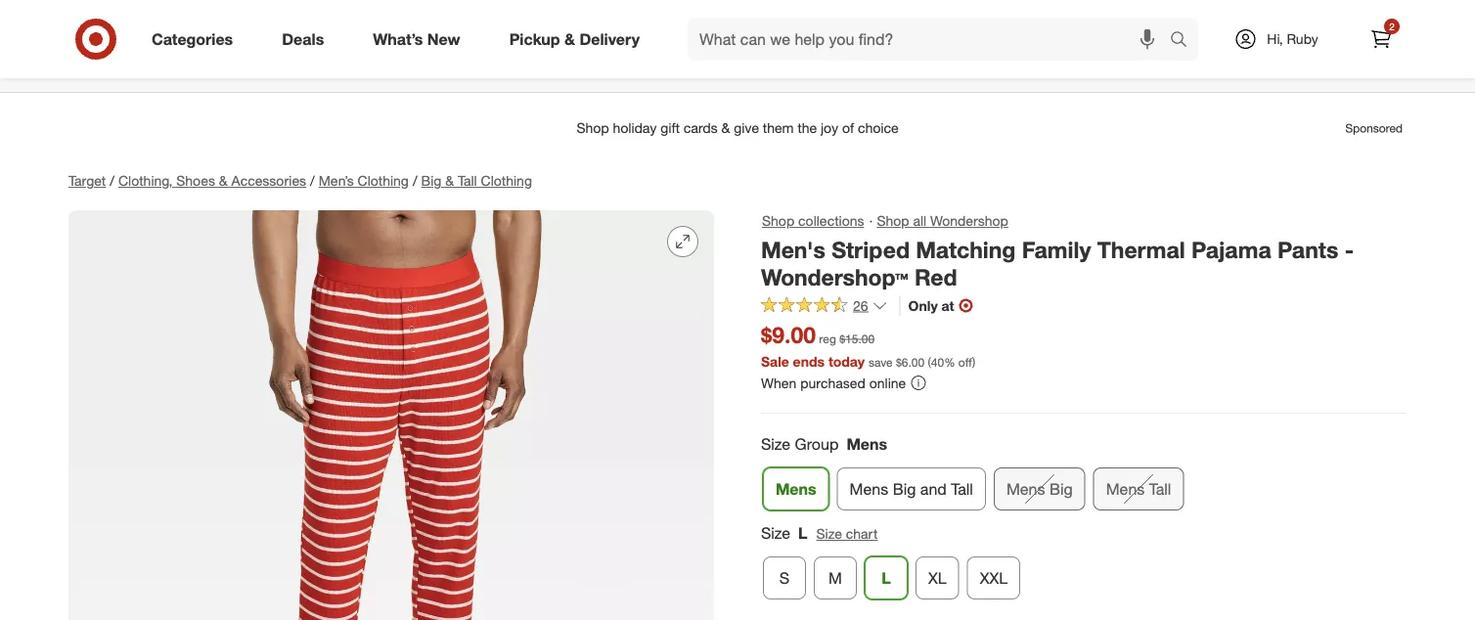 Task type: describe. For each thing, give the bounding box(es) containing it.
pickup & delivery link
[[493, 18, 664, 61]]

only at
[[909, 297, 954, 314]]

m link
[[814, 557, 857, 600]]

target link
[[68, 172, 106, 189]]

chart
[[846, 525, 878, 543]]

men's striped matching family thermal pajama pants - wondershop™ red
[[761, 236, 1354, 291]]

delivery
[[580, 29, 640, 49]]

What can we help you find? suggestions appear below search field
[[688, 18, 1175, 61]]

mens link
[[763, 468, 829, 511]]

xl link
[[916, 557, 960, 600]]

40
[[931, 355, 944, 369]]

advertisement region
[[53, 105, 1423, 152]]

men's clothing link
[[319, 172, 409, 189]]

reg
[[819, 332, 836, 346]]

thermal
[[1098, 236, 1186, 263]]

big & tall clothing link
[[421, 172, 532, 189]]

0 horizontal spatial tall
[[458, 172, 477, 189]]

& inside pickup & delivery 'link'
[[565, 29, 575, 49]]

only
[[909, 297, 938, 314]]

mens big
[[1007, 479, 1073, 499]]

incredible
[[767, 29, 854, 52]]

2
[[1390, 20, 1395, 32]]

mens tall
[[1106, 479, 1172, 499]]

1 horizontal spatial &
[[445, 172, 454, 189]]

3 / from the left
[[413, 172, 417, 189]]

ends today! score incredible online-only deals
[[600, 29, 1009, 52]]

ruby
[[1287, 30, 1319, 47]]

deals
[[962, 29, 1009, 52]]

shoes
[[176, 172, 215, 189]]

deals link
[[265, 18, 349, 61]]

size for size l size chart
[[761, 524, 791, 543]]

$9.00 reg $15.00 sale ends today save $ 6.00 ( 40 % off )
[[761, 321, 976, 370]]

1 clothing from the left
[[358, 172, 409, 189]]

mens for mens tall
[[1106, 479, 1145, 499]]

search
[[1161, 31, 1208, 50]]

-
[[1345, 236, 1354, 263]]

when purchased online
[[761, 374, 906, 391]]

size l size chart
[[761, 524, 878, 543]]

l link
[[865, 557, 908, 600]]

xxl
[[980, 569, 1008, 588]]

0 horizontal spatial &
[[219, 172, 228, 189]]

target / clothing, shoes & accessories / men's clothing / big & tall clothing
[[68, 172, 532, 189]]

mens big and tall
[[850, 479, 973, 499]]

what's
[[373, 29, 423, 49]]

0 horizontal spatial l
[[798, 524, 808, 543]]

2 clothing from the left
[[481, 172, 532, 189]]

1 horizontal spatial l
[[882, 569, 891, 588]]

at
[[942, 297, 954, 314]]

red
[[915, 264, 958, 291]]

striped
[[832, 236, 910, 263]]

shop all wondershop
[[877, 212, 1009, 229]]

0 horizontal spatial big
[[421, 172, 442, 189]]

collections
[[798, 212, 864, 229]]

2 horizontal spatial tall
[[1149, 479, 1172, 499]]

mens right group
[[847, 435, 888, 454]]

shop collections
[[762, 212, 864, 229]]

clothing, shoes & accessories link
[[118, 172, 306, 189]]

today!
[[650, 29, 705, 52]]

size inside size l size chart
[[817, 525, 842, 543]]

group containing size
[[759, 523, 1407, 608]]

deals
[[282, 29, 324, 49]]

shop collections button
[[761, 210, 865, 232]]

big for mens big and tall
[[893, 479, 916, 499]]

matching
[[916, 236, 1016, 263]]

group
[[795, 435, 839, 454]]

xl
[[929, 569, 947, 588]]

$
[[896, 355, 902, 369]]

save
[[869, 355, 893, 369]]

sale
[[761, 353, 789, 370]]

group containing size group
[[759, 434, 1407, 519]]

mens for mens "link" on the bottom right of the page
[[776, 479, 817, 499]]



Task type: vqa. For each thing, say whether or not it's contained in the screenshot.
Fahrenheit
no



Task type: locate. For each thing, give the bounding box(es) containing it.
target
[[68, 172, 106, 189]]

accessories
[[231, 172, 306, 189]]

clothing
[[358, 172, 409, 189], [481, 172, 532, 189]]

mens right and
[[1007, 479, 1045, 499]]

group
[[759, 434, 1407, 519], [759, 523, 1407, 608]]

0 vertical spatial l
[[798, 524, 808, 543]]

size group mens
[[761, 435, 888, 454]]

s
[[780, 569, 790, 588]]

when
[[761, 374, 797, 391]]

ends
[[600, 29, 645, 52], [793, 353, 825, 370]]

(
[[928, 355, 931, 369]]

shop
[[762, 212, 795, 229], [877, 212, 910, 229]]

big
[[421, 172, 442, 189], [893, 479, 916, 499], [1050, 479, 1073, 499]]

& right men's clothing link
[[445, 172, 454, 189]]

1 horizontal spatial /
[[310, 172, 315, 189]]

$9.00
[[761, 321, 816, 349]]

shop inside 'button'
[[762, 212, 795, 229]]

family
[[1022, 236, 1091, 263]]

mens tall link
[[1094, 468, 1184, 511]]

%
[[944, 355, 955, 369]]

1 horizontal spatial clothing
[[481, 172, 532, 189]]

purchased
[[801, 374, 866, 391]]

what's new link
[[356, 18, 485, 61]]

mens inside "link"
[[776, 479, 817, 499]]

size
[[761, 435, 791, 454], [761, 524, 791, 543], [817, 525, 842, 543]]

size left group
[[761, 435, 791, 454]]

ends left today!
[[600, 29, 645, 52]]

2 link
[[1360, 18, 1403, 61]]

0 vertical spatial group
[[759, 434, 1407, 519]]

mens for mens big
[[1007, 479, 1045, 499]]

0 horizontal spatial clothing
[[358, 172, 409, 189]]

26
[[853, 297, 868, 314]]

1 vertical spatial l
[[882, 569, 891, 588]]

today
[[829, 353, 865, 370]]

and
[[921, 479, 947, 499]]

26 link
[[761, 296, 888, 318]]

l right m
[[882, 569, 891, 588]]

mens big and tall link
[[837, 468, 986, 511]]

$15.00
[[840, 332, 875, 346]]

mens down group
[[776, 479, 817, 499]]

shop left "all"
[[877, 212, 910, 229]]

big left and
[[893, 479, 916, 499]]

mens right mens big
[[1106, 479, 1145, 499]]

s link
[[763, 557, 806, 600]]

shop for shop all wondershop
[[877, 212, 910, 229]]

0 horizontal spatial ends
[[600, 29, 645, 52]]

ends inside $9.00 reg $15.00 sale ends today save $ 6.00 ( 40 % off )
[[793, 353, 825, 370]]

& right pickup
[[565, 29, 575, 49]]

2 shop from the left
[[877, 212, 910, 229]]

1 vertical spatial group
[[759, 523, 1407, 608]]

1 horizontal spatial big
[[893, 479, 916, 499]]

pants
[[1278, 236, 1339, 263]]

tall
[[458, 172, 477, 189], [951, 479, 973, 499], [1149, 479, 1172, 499]]

only
[[920, 29, 957, 52]]

big for mens big
[[1050, 479, 1073, 499]]

1 / from the left
[[110, 172, 114, 189]]

1 shop from the left
[[762, 212, 795, 229]]

mens up chart
[[850, 479, 889, 499]]

what's new
[[373, 29, 461, 49]]

men's
[[761, 236, 826, 263]]

/ right target link
[[110, 172, 114, 189]]

6.00
[[902, 355, 925, 369]]

mens
[[847, 435, 888, 454], [776, 479, 817, 499], [850, 479, 889, 499], [1007, 479, 1045, 499], [1106, 479, 1145, 499]]

hi,
[[1267, 30, 1283, 47]]

2 horizontal spatial /
[[413, 172, 417, 189]]

2 / from the left
[[310, 172, 315, 189]]

shop up men's
[[762, 212, 795, 229]]

cyber monday target deals image
[[466, 27, 585, 74]]

clothing,
[[118, 172, 173, 189]]

categories
[[152, 29, 233, 49]]

2 group from the top
[[759, 523, 1407, 608]]

pajama
[[1192, 236, 1272, 263]]

& right the shoes
[[219, 172, 228, 189]]

men's
[[319, 172, 354, 189]]

size left chart
[[817, 525, 842, 543]]

1 vertical spatial ends
[[793, 353, 825, 370]]

ends today! score incredible online-only deals link
[[466, 22, 1009, 80]]

0 horizontal spatial /
[[110, 172, 114, 189]]

big right men's clothing link
[[421, 172, 442, 189]]

l left the size chart button
[[798, 524, 808, 543]]

xxl link
[[967, 557, 1021, 600]]

0 horizontal spatial shop
[[762, 212, 795, 229]]

/ right men's clothing link
[[413, 172, 417, 189]]

hi, ruby
[[1267, 30, 1319, 47]]

pickup
[[509, 29, 560, 49]]

pickup & delivery
[[509, 29, 640, 49]]

ends down reg
[[793, 353, 825, 370]]

online
[[870, 374, 906, 391]]

2 horizontal spatial big
[[1050, 479, 1073, 499]]

big left mens tall
[[1050, 479, 1073, 499]]

shop for shop collections
[[762, 212, 795, 229]]

/
[[110, 172, 114, 189], [310, 172, 315, 189], [413, 172, 417, 189]]

&
[[565, 29, 575, 49], [219, 172, 228, 189], [445, 172, 454, 189]]

size for size group mens
[[761, 435, 791, 454]]

mens big link
[[994, 468, 1086, 511]]

l
[[798, 524, 808, 543], [882, 569, 891, 588]]

all
[[913, 212, 927, 229]]

wondershop™
[[761, 264, 909, 291]]

score
[[710, 29, 761, 52]]

/ left men's
[[310, 172, 315, 189]]

1 group from the top
[[759, 434, 1407, 519]]

categories link
[[135, 18, 258, 61]]

2 horizontal spatial &
[[565, 29, 575, 49]]

size up s
[[761, 524, 791, 543]]

mens for mens big and tall
[[850, 479, 889, 499]]

1 horizontal spatial ends
[[793, 353, 825, 370]]

size chart button
[[816, 524, 879, 545]]

0 vertical spatial ends
[[600, 29, 645, 52]]

m
[[829, 569, 842, 588]]

new
[[427, 29, 461, 49]]

wondershop
[[931, 212, 1009, 229]]

1 horizontal spatial tall
[[951, 479, 973, 499]]

men's striped matching family thermal pajama pants - wondershop™ red, 1 of 8 image
[[68, 210, 714, 620]]

online-
[[859, 29, 920, 52]]

1 horizontal spatial shop
[[877, 212, 910, 229]]

)
[[973, 355, 976, 369]]

search button
[[1161, 18, 1208, 65]]

off
[[959, 355, 973, 369]]



